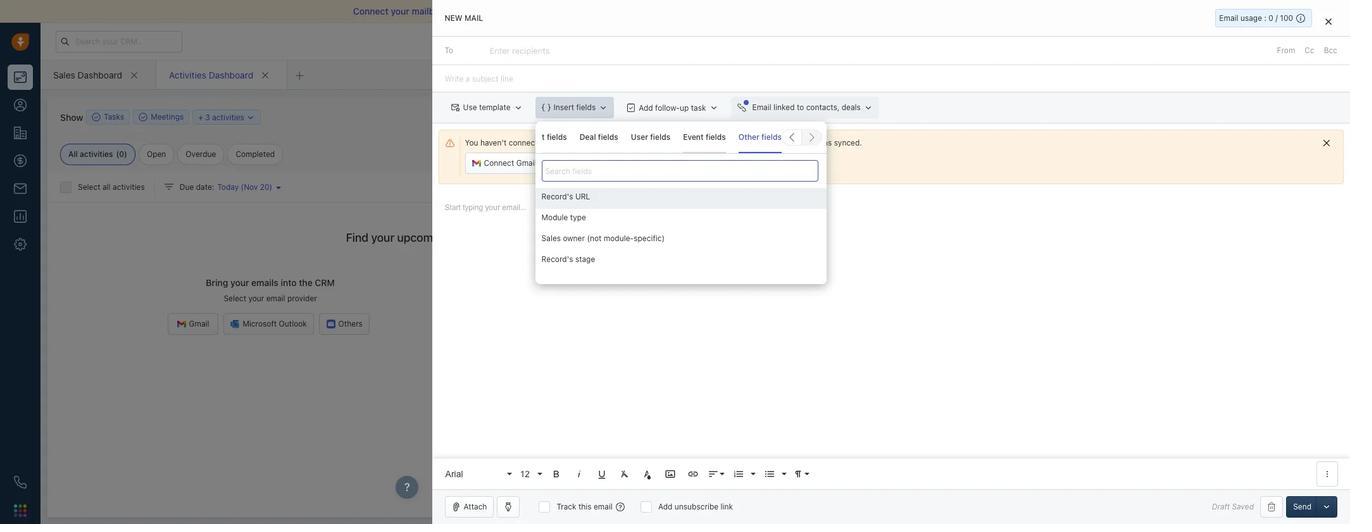 Task type: vqa. For each thing, say whether or not it's contained in the screenshot.
settings in the left of the page
no



Task type: locate. For each thing, give the bounding box(es) containing it.
application containing arial
[[432, 191, 1350, 489]]

your
[[1004, 37, 1019, 45]]

office 365 button
[[1195, 176, 1260, 191]]

gmail inside button
[[189, 319, 209, 329]]

task up other fields
[[762, 112, 777, 122]]

dashboard for sales dashboard
[[78, 69, 122, 80]]

conversations
[[782, 138, 832, 148]]

2 vertical spatial activities
[[113, 182, 145, 192]]

to
[[445, 46, 453, 55]]

Write a subject line text field
[[432, 65, 1350, 92]]

+ inside bring your meetings into the crm connect video conferencing + calendar
[[749, 294, 754, 303]]

email inside bring your emails into the crm select your email provider
[[266, 294, 285, 303]]

activities dashboard
[[169, 69, 253, 80]]

show
[[60, 112, 83, 122]]

2 record's from the top
[[542, 255, 573, 264]]

+ inside button
[[198, 112, 203, 122]]

+
[[198, 112, 203, 122], [749, 294, 754, 303]]

1 horizontal spatial select
[[224, 294, 246, 303]]

your right find
[[371, 231, 394, 244]]

bring for meetings
[[647, 277, 669, 288]]

fields for event fields
[[706, 132, 726, 142]]

connect left video
[[647, 294, 677, 303]]

video
[[679, 294, 698, 303]]

configure widgets button
[[1100, 96, 1192, 111]]

1 vertical spatial 0
[[119, 149, 124, 159]]

Search your CRM... text field
[[56, 31, 182, 52]]

1 horizontal spatial task
[[762, 112, 777, 122]]

1 horizontal spatial microsoft
[[1037, 179, 1071, 188]]

0 right :
[[1269, 13, 1274, 23]]

0 horizontal spatial select
[[78, 182, 100, 192]]

email left usage
[[1220, 13, 1239, 23]]

others
[[338, 319, 363, 329]]

haven't
[[480, 138, 507, 148]]

1 vertical spatial gmail
[[189, 319, 209, 329]]

1 horizontal spatial (
[[241, 182, 244, 192]]

sales dashboard
[[53, 69, 122, 80]]

1 horizontal spatial crm
[[767, 277, 787, 288]]

into up conferencing
[[733, 277, 749, 288]]

email down emails
[[266, 294, 285, 303]]

1 vertical spatial )
[[269, 182, 272, 192]]

0 horizontal spatial crm
[[315, 277, 335, 288]]

task right the up
[[691, 103, 706, 112]]

0 vertical spatial email
[[1220, 13, 1239, 23]]

calendar right conferencing
[[756, 294, 787, 303]]

2 crm from the left
[[767, 277, 787, 288]]

connect left mailbox at top left
[[353, 6, 389, 16]]

microsoft left outlook
[[243, 319, 277, 329]]

email for email linked to contacts, deals
[[752, 103, 772, 112]]

google
[[1126, 179, 1151, 188]]

1 dashboard from the left
[[78, 69, 122, 80]]

to right now in the top right of the page
[[736, 138, 743, 148]]

)
[[124, 149, 127, 159], [269, 182, 272, 192]]

1 horizontal spatial email
[[1220, 13, 1239, 23]]

deals
[[842, 103, 861, 112]]

email right of on the top left
[[658, 6, 681, 16]]

1 horizontal spatial 0
[[1269, 13, 1274, 23]]

email down you haven't connected klobrad84@gmail.com to the crm. connect it now to keep your conversations synced. at the top
[[639, 158, 658, 168]]

dialog
[[432, 0, 1350, 524]]

fields down add task
[[762, 132, 782, 142]]

module
[[542, 213, 568, 222]]

microsoft outlook
[[243, 319, 307, 329]]

fields for account fields
[[547, 132, 567, 142]]

365
[[1238, 179, 1253, 188]]

select left all
[[78, 182, 100, 192]]

bring inside bring your emails into the crm select your email provider
[[206, 277, 228, 288]]

add up other
[[746, 112, 760, 122]]

calendar
[[982, 129, 1019, 140], [756, 294, 787, 303]]

bring for emails
[[206, 277, 228, 288]]

add task
[[746, 112, 777, 122]]

connect down 'haven't'
[[484, 158, 514, 168]]

fields inside dropdown button
[[576, 103, 596, 112]]

account fields
[[515, 132, 567, 142]]

add inside add task button
[[746, 112, 760, 122]]

bring down the 'specific)'
[[647, 277, 669, 288]]

account
[[515, 132, 545, 142]]

application
[[432, 191, 1350, 489]]

send
[[1293, 502, 1312, 512]]

your left mailbox at top left
[[391, 6, 410, 16]]

enable
[[567, 6, 595, 16]]

and down the module
[[537, 231, 556, 244]]

0 horizontal spatial the
[[299, 277, 313, 288]]

) left open
[[124, 149, 127, 159]]

email for email usage : 0 / 100
[[1220, 13, 1239, 23]]

0 vertical spatial gmail
[[516, 158, 537, 168]]

dashboard up + 3 activities link
[[209, 69, 253, 80]]

gmail
[[516, 158, 537, 168], [189, 319, 209, 329]]

close image
[[1326, 18, 1332, 25]]

microsoft for microsoft outlook
[[243, 319, 277, 329]]

sales down the module
[[542, 234, 561, 243]]

activities for 3
[[212, 112, 244, 122]]

fields right insert
[[576, 103, 596, 112]]

0 horizontal spatial sales
[[53, 69, 75, 80]]

down image
[[246, 113, 255, 122]]

microsoft
[[1037, 179, 1071, 188], [243, 319, 277, 329]]

1 horizontal spatial +
[[749, 294, 754, 303]]

from
[[1277, 46, 1295, 55]]

into inside bring your emails into the crm select your email provider
[[281, 277, 297, 288]]

email left linked on the top right of page
[[752, 103, 772, 112]]

1 horizontal spatial bring
[[647, 277, 669, 288]]

connect
[[353, 6, 389, 16], [680, 138, 710, 148], [484, 158, 514, 168], [568, 158, 598, 168], [647, 294, 677, 303]]

calendar right 'my'
[[982, 129, 1019, 140]]

1 vertical spatial and
[[537, 231, 556, 244]]

0 horizontal spatial +
[[198, 112, 203, 122]]

sync
[[626, 6, 645, 16]]

sales for sales dashboard
[[53, 69, 75, 80]]

template
[[479, 103, 511, 112]]

your up video
[[671, 277, 690, 288]]

1 horizontal spatial sales
[[542, 234, 561, 243]]

0 horizontal spatial gmail
[[189, 319, 209, 329]]

connect for connect gmail
[[484, 158, 514, 168]]

bring left emails
[[206, 277, 228, 288]]

1 bring from the left
[[206, 277, 228, 288]]

fields
[[576, 103, 596, 112], [547, 132, 567, 142], [598, 132, 618, 142], [650, 132, 671, 142], [706, 132, 726, 142], [762, 132, 782, 142]]

record's for record's stage
[[542, 255, 573, 264]]

up
[[680, 103, 689, 112]]

your
[[391, 6, 410, 16], [764, 138, 780, 148], [371, 231, 394, 244], [230, 277, 249, 288], [671, 277, 690, 288], [248, 294, 264, 303]]

sales up show
[[53, 69, 75, 80]]

email linked to contacts, deals
[[752, 103, 861, 112]]

the inside bring your meetings into the crm connect video conferencing + calendar
[[751, 277, 765, 288]]

0 vertical spatial meetings
[[486, 231, 534, 244]]

calendar
[[1153, 179, 1185, 188]]

meetings up conferencing
[[692, 277, 731, 288]]

1 vertical spatial email
[[752, 103, 772, 112]]

2 horizontal spatial the
[[751, 277, 765, 288]]

1 vertical spatial activities
[[80, 149, 113, 159]]

add for add unsubscribe link
[[658, 502, 673, 512]]

fields right "event"
[[706, 132, 726, 142]]

email inside email linked to contacts, deals button
[[752, 103, 772, 112]]

+ left 3
[[198, 112, 203, 122]]

into up provider
[[281, 277, 297, 288]]

different
[[607, 158, 637, 168]]

and left enable
[[549, 6, 565, 16]]

0 vertical spatial +
[[198, 112, 203, 122]]

fields for deal fields
[[598, 132, 618, 142]]

0 horizontal spatial dashboard
[[78, 69, 122, 80]]

1 vertical spatial +
[[749, 294, 754, 303]]

0 horizontal spatial (
[[116, 149, 119, 159]]

add inside add meeting button
[[831, 112, 845, 122]]

email right this
[[594, 502, 613, 512]]

+ right conferencing
[[749, 294, 754, 303]]

microsoft for microsoft teams
[[1037, 179, 1071, 188]]

your for find your upcoming tasks, meetings and reminders here.
[[371, 231, 394, 244]]

group
[[535, 188, 827, 272]]

0 horizontal spatial meetings
[[486, 231, 534, 244]]

your left emails
[[230, 277, 249, 288]]

microsoft left teams
[[1037, 179, 1071, 188]]

use template
[[463, 103, 511, 112]]

connect inside button
[[484, 158, 514, 168]]

1 vertical spatial calendar
[[756, 294, 787, 303]]

event fields link
[[683, 121, 726, 153]]

your down emails
[[248, 294, 264, 303]]

1 horizontal spatial meetings
[[692, 277, 731, 288]]

add
[[639, 103, 653, 112], [746, 112, 760, 122], [831, 112, 845, 122], [658, 502, 673, 512]]

0 horizontal spatial calendar
[[756, 294, 787, 303]]

add left the meeting
[[831, 112, 845, 122]]

2 bring from the left
[[647, 277, 669, 288]]

now
[[719, 138, 733, 148]]

conversations.
[[683, 6, 744, 16]]

fields right the deal in the left top of the page
[[598, 132, 618, 142]]

add for add follow-up task
[[639, 103, 653, 112]]

Enter recipients text field
[[490, 41, 552, 61]]

user fields
[[631, 132, 671, 142]]

1 horizontal spatial dashboard
[[209, 69, 253, 80]]

activities inside + 3 activities link
[[212, 112, 244, 122]]

record's up the module
[[542, 192, 573, 201]]

0 horizontal spatial 0
[[119, 149, 124, 159]]

bring your emails into the crm select your email provider
[[206, 277, 335, 303]]

1 vertical spatial meetings
[[692, 277, 731, 288]]

explore plans link
[[1104, 34, 1167, 49]]

meetings inside bring your meetings into the crm connect video conferencing + calendar
[[692, 277, 731, 288]]

dashboard for activities dashboard
[[209, 69, 253, 80]]

attach button
[[445, 496, 494, 518]]

) right nov
[[269, 182, 272, 192]]

more button
[[886, 106, 937, 128], [886, 106, 937, 128]]

record's down owner in the top of the page
[[542, 255, 573, 264]]

usage
[[1241, 13, 1262, 23]]

tasks
[[104, 112, 124, 122]]

1 record's from the top
[[542, 192, 573, 201]]

) for all activities ( 0 )
[[124, 149, 127, 159]]

1 horizontal spatial into
[[733, 277, 749, 288]]

connect left a
[[568, 158, 598, 168]]

other fields link
[[739, 121, 782, 153]]

3
[[205, 112, 210, 122]]

1 horizontal spatial calendar
[[982, 129, 1019, 140]]

1 horizontal spatial gmail
[[516, 158, 537, 168]]

0 vertical spatial activities
[[212, 112, 244, 122]]

1 vertical spatial sales
[[542, 234, 561, 243]]

bring inside bring your meetings into the crm connect video conferencing + calendar
[[647, 277, 669, 288]]

deal fields
[[580, 132, 618, 142]]

into inside bring your meetings into the crm connect video conferencing + calendar
[[733, 277, 749, 288]]

1 vertical spatial microsoft
[[243, 319, 277, 329]]

meetings right tasks,
[[486, 231, 534, 244]]

0 vertical spatial )
[[124, 149, 127, 159]]

to up different
[[635, 138, 642, 148]]

23:00
[[968, 444, 989, 453]]

email inside button
[[639, 158, 658, 168]]

0 vertical spatial (
[[116, 149, 119, 159]]

2 dashboard from the left
[[209, 69, 253, 80]]

2 into from the left
[[733, 277, 749, 288]]

connect a different email
[[568, 158, 658, 168]]

0 vertical spatial sales
[[53, 69, 75, 80]]

office 365
[[1214, 179, 1253, 188]]

sales inside group
[[542, 234, 561, 243]]

email
[[658, 6, 681, 16], [639, 158, 658, 168], [266, 294, 285, 303], [594, 502, 613, 512]]

open
[[147, 149, 166, 159]]

add left unsubscribe
[[658, 502, 673, 512]]

( right today
[[241, 182, 244, 192]]

0 horizontal spatial )
[[124, 149, 127, 159]]

fields for other fields
[[762, 132, 782, 142]]

add for add meeting
[[831, 112, 845, 122]]

connect inside bring your meetings into the crm connect video conferencing + calendar
[[647, 294, 677, 303]]

gmail inside button
[[516, 158, 537, 168]]

select all activities
[[78, 182, 145, 192]]

days
[[1072, 37, 1087, 45]]

1 vertical spatial record's
[[542, 255, 573, 264]]

1 into from the left
[[281, 277, 297, 288]]

the for meetings
[[751, 277, 765, 288]]

your inside bring your meetings into the crm connect video conferencing + calendar
[[671, 277, 690, 288]]

into
[[281, 277, 297, 288], [733, 277, 749, 288]]

) for today ( nov 20 )
[[269, 182, 272, 192]]

100
[[1280, 13, 1293, 23]]

crm inside bring your emails into the crm select your email provider
[[315, 277, 335, 288]]

connect inside button
[[568, 158, 598, 168]]

( up select all activities
[[116, 149, 119, 159]]

1 horizontal spatial the
[[645, 138, 656, 148]]

0 for /
[[1269, 13, 1274, 23]]

0 horizontal spatial microsoft
[[243, 319, 277, 329]]

owner
[[563, 234, 585, 243]]

close image
[[1331, 8, 1338, 15]]

fields right account
[[547, 132, 567, 142]]

add left follow-
[[639, 103, 653, 112]]

12
[[520, 469, 530, 479]]

fields right 'user'
[[650, 132, 671, 142]]

upcoming
[[397, 231, 449, 244]]

user fields link
[[631, 121, 671, 153]]

0 up select all activities
[[119, 149, 124, 159]]

connect a different email button
[[549, 153, 665, 174]]

the inside bring your emails into the crm select your email provider
[[299, 277, 313, 288]]

:
[[1264, 13, 1267, 23]]

contacts,
[[806, 103, 840, 112]]

0 horizontal spatial bring
[[206, 277, 228, 288]]

other
[[739, 132, 760, 142]]

add meeting button
[[808, 106, 883, 128]]

0 horizontal spatial into
[[281, 277, 297, 288]]

1 crm from the left
[[315, 277, 335, 288]]

crm inside bring your meetings into the crm connect video conferencing + calendar
[[767, 277, 787, 288]]

you
[[465, 138, 478, 148]]

and
[[549, 6, 565, 16], [537, 231, 556, 244]]

0 vertical spatial microsoft
[[1037, 179, 1071, 188]]

0 horizontal spatial task
[[691, 103, 706, 112]]

21
[[1062, 37, 1070, 45]]

Search fields search field
[[542, 160, 818, 182]]

to inside button
[[797, 103, 804, 112]]

+ 3 activities button
[[193, 110, 261, 125]]

1 vertical spatial select
[[224, 294, 246, 303]]

select up microsoft outlook button
[[224, 294, 246, 303]]

record's for record's url
[[542, 192, 573, 201]]

0 vertical spatial record's
[[542, 192, 573, 201]]

outlook
[[279, 319, 307, 329]]

dashboard down the search your crm... text box
[[78, 69, 122, 80]]

use
[[463, 103, 477, 112]]

zoom
[[985, 179, 1006, 188]]

to right linked on the top right of page
[[797, 103, 804, 112]]

1 horizontal spatial )
[[269, 182, 272, 192]]

0 horizontal spatial email
[[752, 103, 772, 112]]

0 vertical spatial 0
[[1269, 13, 1274, 23]]

saved
[[1232, 502, 1254, 512]]



Task type: describe. For each thing, give the bounding box(es) containing it.
zoom button
[[964, 176, 1015, 191]]

configure widgets
[[1119, 99, 1185, 108]]

record's url
[[542, 192, 590, 201]]

2-
[[597, 6, 607, 16]]

microsoft teams button
[[1018, 176, 1103, 191]]

use template button
[[445, 97, 529, 118]]

email usage : 0 / 100
[[1220, 13, 1293, 23]]

event
[[683, 132, 704, 142]]

draft saved
[[1212, 502, 1254, 512]]

1 vertical spatial (
[[241, 182, 244, 192]]

completed
[[236, 149, 275, 159]]

into for emails
[[281, 277, 297, 288]]

ends
[[1036, 37, 1052, 45]]

date:
[[196, 182, 214, 192]]

12 button
[[516, 462, 544, 487]]

meeting
[[847, 112, 876, 122]]

(not
[[587, 234, 602, 243]]

all
[[68, 149, 78, 159]]

sales owner (not module-specific)
[[542, 234, 665, 243]]

activities
[[169, 69, 206, 80]]

record's stage
[[542, 255, 595, 264]]

module-
[[604, 234, 634, 243]]

arial
[[445, 469, 463, 479]]

unsubscribe
[[675, 502, 719, 512]]

reminders
[[559, 231, 612, 244]]

all activities ( 0 )
[[68, 149, 127, 159]]

freshworks switcher image
[[14, 504, 27, 517]]

teams
[[1073, 179, 1096, 188]]

connect for connect a different email
[[568, 158, 598, 168]]

widgets
[[1157, 99, 1185, 108]]

activities for all
[[113, 182, 145, 192]]

this
[[579, 502, 592, 512]]

of
[[648, 6, 656, 16]]

connect left the it
[[680, 138, 710, 148]]

select inside bring your emails into the crm select your email provider
[[224, 294, 246, 303]]

task inside button
[[762, 112, 777, 122]]

calendar inside bring your meetings into the crm connect video conferencing + calendar
[[756, 294, 787, 303]]

my calendar
[[968, 129, 1019, 140]]

track
[[557, 502, 576, 512]]

0 vertical spatial calendar
[[982, 129, 1019, 140]]

your trial ends in 21 days
[[1004, 37, 1087, 45]]

sales for sales owner (not module-specific)
[[542, 234, 561, 243]]

gmail button
[[168, 314, 218, 335]]

meetings
[[151, 112, 184, 122]]

event fields
[[683, 132, 726, 142]]

bcc
[[1324, 46, 1338, 55]]

stage
[[575, 255, 595, 264]]

into for meetings
[[733, 277, 749, 288]]

google calendar button
[[1107, 176, 1192, 191]]

fields for user fields
[[650, 132, 671, 142]]

cc
[[1305, 46, 1315, 55]]

here.
[[615, 231, 641, 244]]

you haven't connected klobrad84@gmail.com to the crm. connect it now to keep your conversations synced.
[[465, 138, 862, 148]]

+ 3 activities
[[198, 112, 244, 122]]

way
[[607, 6, 623, 16]]

follow-
[[655, 103, 680, 112]]

new
[[445, 13, 463, 23]]

improve
[[457, 6, 491, 16]]

/
[[1276, 13, 1278, 23]]

bring your meetings into the crm connect video conferencing + calendar
[[647, 277, 787, 303]]

office
[[1214, 179, 1236, 188]]

crm.
[[658, 138, 678, 148]]

google calendar
[[1126, 179, 1185, 188]]

connect for connect your mailbox to improve deliverability and enable 2-way sync of email conversations.
[[353, 6, 389, 16]]

in
[[1054, 37, 1060, 45]]

add unsubscribe link
[[658, 502, 733, 512]]

email linked to contacts, deals button
[[731, 97, 879, 118]]

your for bring your emails into the crm select your email provider
[[230, 277, 249, 288]]

type
[[570, 213, 586, 222]]

all
[[103, 182, 111, 192]]

others button
[[319, 314, 370, 335]]

link
[[721, 502, 733, 512]]

more misc image
[[1322, 468, 1333, 480]]

dialog containing arial
[[432, 0, 1350, 524]]

today ( nov 20 )
[[217, 182, 272, 192]]

more
[[896, 112, 914, 122]]

provider
[[287, 294, 317, 303]]

add for add task
[[746, 112, 760, 122]]

your right keep
[[764, 138, 780, 148]]

other fields
[[739, 132, 782, 142]]

synced.
[[834, 138, 862, 148]]

find
[[346, 231, 368, 244]]

find your upcoming tasks, meetings and reminders here.
[[346, 231, 641, 244]]

add task button
[[724, 106, 784, 128]]

deal
[[580, 132, 596, 142]]

0 vertical spatial and
[[549, 6, 565, 16]]

fields for insert fields
[[576, 103, 596, 112]]

group containing record's url
[[535, 188, 827, 272]]

the for emails
[[299, 277, 313, 288]]

today
[[217, 182, 239, 192]]

0 vertical spatial select
[[78, 182, 100, 192]]

email image
[[1225, 36, 1234, 47]]

draft
[[1212, 502, 1230, 512]]

to right mailbox at top left
[[447, 6, 455, 16]]

trial
[[1021, 37, 1034, 45]]

a
[[600, 158, 604, 168]]

klobrad84@gmail.com
[[549, 138, 633, 148]]

user
[[631, 132, 648, 142]]

your for bring your meetings into the crm connect video conferencing + calendar
[[671, 277, 690, 288]]

track this email
[[557, 502, 613, 512]]

due date:
[[180, 182, 214, 192]]

crm for emails
[[315, 277, 335, 288]]

0 for )
[[119, 149, 124, 159]]

new mail
[[445, 13, 483, 23]]

your for connect your mailbox to improve deliverability and enable 2-way sync of email conversations.
[[391, 6, 410, 16]]

crm for meetings
[[767, 277, 787, 288]]

+ 3 activities link
[[198, 111, 255, 123]]

phone image
[[14, 476, 27, 489]]

phone element
[[8, 470, 33, 495]]



